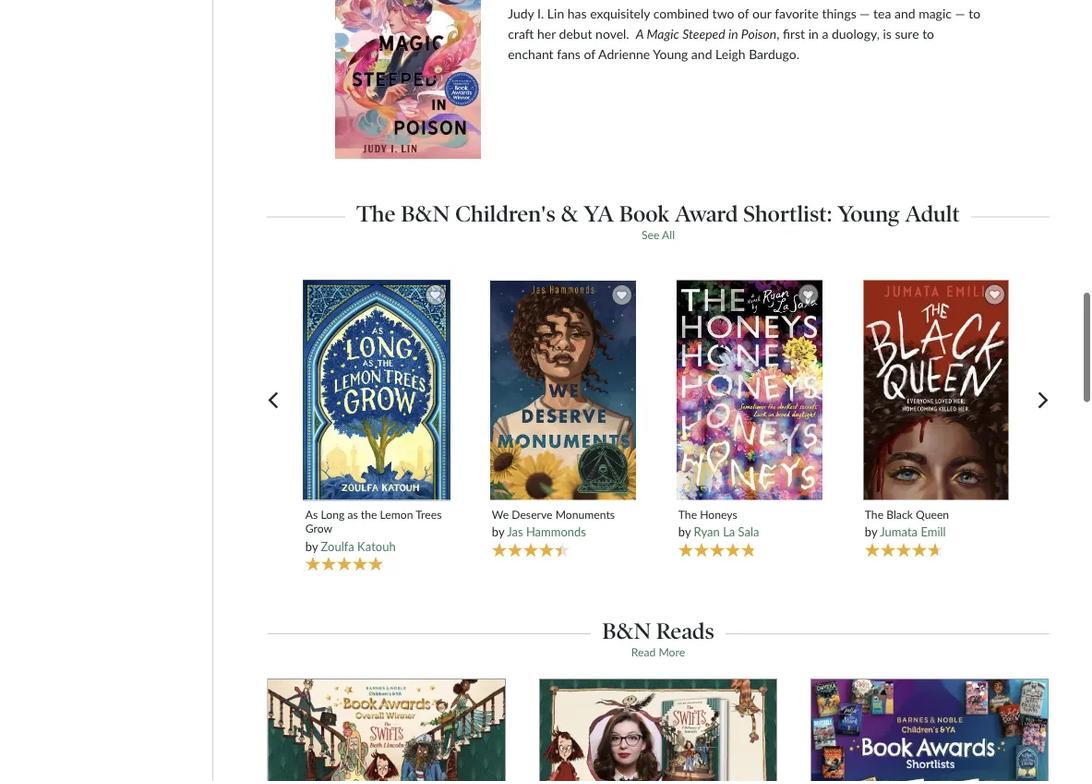 Task type: vqa. For each thing, say whether or not it's contained in the screenshot.
experience.
no



Task type: locate. For each thing, give the bounding box(es) containing it.
novel inside swim team: a graphic novel by johnnie christmas johnnie christmas (illustrator)
[[791, 488, 820, 501]]

book inside the browse all children's book awards "link"
[[631, 95, 677, 120]]

0 horizontal spatial our
[[471, 693, 488, 707]]

2 vertical spatial &
[[844, 734, 852, 747]]

1 horizontal spatial ,
[[1006, 505, 1009, 519]]

2 our from the left
[[978, 653, 997, 666]]

our up shortlist
[[380, 653, 399, 666]]

awards inside "link"
[[681, 95, 747, 120]]

johnnie down swim team: a graphic novel link
[[796, 505, 837, 519]]

0 horizontal spatial of
[[437, 633, 447, 646]]

2 horizontal spatial have
[[967, 633, 990, 646]]

christina diaz gonzalez link
[[881, 505, 1006, 519]]

reflect
[[368, 714, 400, 727]]

our up choices.
[[781, 673, 798, 686]]

0 horizontal spatial best
[[697, 734, 718, 747]]

1 vertical spatial young
[[296, 693, 326, 707]]

a up christina
[[911, 488, 918, 501]]

discover
[[708, 633, 751, 646]]

if
[[332, 734, 338, 747]]

by left beth
[[492, 519, 505, 534]]

0 horizontal spatial christmas
[[738, 505, 791, 519]]

young up the uplifts.
[[296, 693, 326, 707]]

books up "if"
[[312, 714, 342, 727]]

with down hard-
[[653, 734, 675, 747]]

1 vertical spatial for
[[296, 714, 310, 727]]

the right winners
[[450, 633, 466, 646]]

invisible: a graphic novel by christina diaz gonzalez ,
[[865, 488, 1012, 519]]

increasingly
[[402, 714, 460, 727]]

best up develop
[[749, 653, 771, 666]]

of right winners
[[437, 633, 447, 646]]

in
[[830, 633, 839, 646], [427, 734, 436, 747]]

picture down cut
[[296, 673, 331, 686]]

children's up combines
[[402, 653, 450, 666]]

young up very
[[774, 653, 804, 666]]

2 christmas from the left
[[840, 505, 893, 519]]

0 vertical spatial reader
[[807, 653, 841, 666]]

of up powell
[[614, 488, 624, 501]]

0 horizontal spatial ,
[[574, 519, 576, 534]]

books, down discover
[[713, 653, 746, 666]]

barnes up 'exciting'
[[469, 633, 503, 646]]

combines
[[410, 673, 457, 686]]

with left fun
[[589, 673, 611, 686]]

0 vertical spatial best
[[773, 633, 795, 646]]

, left 'claire'
[[574, 519, 576, 534]]

1 horizontal spatial young
[[774, 653, 804, 666]]

1 horizontal spatial picture
[[675, 653, 710, 666]]

2 johnnie from the left
[[796, 505, 837, 519]]

publishing,
[[574, 714, 626, 727]]

b&n
[[494, 180, 542, 207]]

all for b&n
[[460, 180, 488, 207]]

we
[[914, 673, 931, 686]]

johnnie
[[694, 505, 735, 519], [796, 505, 837, 519]]

with up libraries
[[629, 714, 651, 727]]

& up "visual"
[[506, 633, 514, 646]]

johnnie down "team:"
[[694, 505, 735, 519]]

of inside come celebrate the winners of the barnes & noble children's and ya book awards! discover the best books in children's publishing that have made the cut this year. our children's and ya book awards categories include best picture books, best young reader books, and best ya books. our picture books shortlist combines exciting visual storytelling with fun ways to learn and develop for our very youngest readers. we have our best young reader books that appeal to our independent readers through magic, myth, and real-life choices. lastly, we have the best ya book awards for books that reflect increasingly mature and intelligent publishing, with hard-hitting plotlines and complex characterization that encourages and uplifts. if you're interested in expanding your children's or teen's libraries with the best books, check out barnes & noble children's and ya book awards shortlist.
[[437, 633, 447, 646]]

0 horizontal spatial books,
[[713, 653, 746, 666]]

powell
[[613, 519, 648, 534]]

johnnie christmas link
[[694, 505, 791, 519]]

1 vertical spatial with
[[629, 714, 651, 727]]

all
[[506, 95, 532, 120], [460, 180, 488, 207], [662, 208, 675, 221]]

books up reflect
[[366, 693, 397, 707]]

our down 'exciting'
[[471, 693, 488, 707]]

readers.
[[872, 673, 912, 686]]

books up very
[[797, 633, 827, 646]]

1 horizontal spatial best
[[773, 633, 795, 646]]

(illustrator) inside swim team: a graphic novel by johnnie christmas johnnie christmas (illustrator)
[[896, 505, 953, 519]]

for up the uplifts.
[[296, 714, 310, 727]]

invisible: a graphic novel link
[[865, 488, 1008, 502]]

the swifts: a dictionary of scoundrels image
[[490, 259, 637, 481]]

graphic up diaz
[[921, 488, 960, 501]]

1 vertical spatial reader
[[329, 693, 363, 707]]

0 horizontal spatial with
[[589, 673, 611, 686]]

beth
[[508, 519, 533, 534]]

a up johnnie christmas "link"
[[739, 488, 747, 501]]

children's
[[548, 180, 649, 207]]

of inside the swifts: a dictionary of scoundrels by beth lincoln , claire powell (illustrator)
[[614, 488, 624, 501]]

1 horizontal spatial reader
[[807, 653, 841, 666]]

books down the this
[[333, 673, 364, 686]]

0 horizontal spatial books
[[333, 673, 364, 686]]

0 vertical spatial &
[[654, 180, 671, 207]]

1 vertical spatial books
[[366, 693, 397, 707]]

(illustrator) down swim
[[651, 519, 708, 534]]

in left 'children's'
[[830, 633, 839, 646]]

1 vertical spatial noble
[[855, 734, 885, 747]]

(illustrator) inside the swifts: a dictionary of scoundrels by beth lincoln , claire powell (illustrator)
[[651, 519, 708, 534]]

graphic inside invisible: a graphic novel by christina diaz gonzalez ,
[[921, 488, 960, 501]]

1 horizontal spatial christmas
[[840, 505, 893, 519]]

all left b&n
[[460, 180, 488, 207]]

1 vertical spatial &
[[506, 633, 514, 646]]

advertisement region
[[268, 0, 1050, 42]]

our down 'made'
[[978, 653, 997, 666]]

noble up "visual"
[[517, 633, 546, 646]]

,
[[1006, 505, 1009, 519], [574, 519, 576, 534]]

1 horizontal spatial books,
[[844, 653, 877, 666]]

our
[[380, 653, 399, 666], [978, 653, 997, 666]]

& up see all "link"
[[654, 180, 671, 207]]

categories
[[558, 653, 609, 666]]

(illustrator) down invisible: a graphic novel link
[[896, 505, 953, 519]]

1 horizontal spatial johnnie
[[796, 505, 837, 519]]

for
[[765, 673, 779, 686], [296, 714, 310, 727]]

youngest
[[824, 673, 870, 686]]

0 horizontal spatial graphic
[[750, 488, 788, 501]]

that left encourages
[[906, 714, 926, 727]]

christmas down swim team: a graphic novel link
[[738, 505, 791, 519]]

1 horizontal spatial all
[[506, 95, 532, 120]]

0 vertical spatial of
[[614, 488, 624, 501]]

1 horizontal spatial our
[[781, 673, 798, 686]]

swifts:
[[514, 488, 547, 501]]

to right appeal
[[458, 693, 468, 707]]

best
[[773, 633, 795, 646], [697, 734, 718, 747]]

1 vertical spatial barnes
[[807, 734, 841, 747]]

a
[[549, 488, 556, 501], [739, 488, 747, 501], [911, 488, 918, 501]]

2 graphic from the left
[[921, 488, 960, 501]]

celebrate
[[327, 633, 373, 646]]

noble
[[517, 633, 546, 646], [855, 734, 885, 747]]

0 horizontal spatial have
[[856, 693, 880, 707]]

picture up learn
[[675, 653, 710, 666]]

2 a from the left
[[739, 488, 747, 501]]

knight owl (b&n exclusive edition) image
[[303, 301, 451, 481]]

our down books.
[[961, 673, 977, 686]]

1 vertical spatial have
[[934, 673, 958, 686]]

1 horizontal spatial for
[[765, 673, 779, 686]]

0 horizontal spatial (illustrator)
[[651, 519, 708, 534]]

0 horizontal spatial in
[[427, 734, 436, 747]]

visual
[[500, 673, 528, 686]]

0 vertical spatial have
[[967, 633, 990, 646]]

appeal
[[423, 693, 455, 707]]

0 horizontal spatial to
[[458, 693, 468, 707]]

have up characterization
[[856, 693, 880, 707]]

2 novel from the left
[[962, 488, 991, 501]]

and down encourages
[[939, 734, 957, 747]]

dictionary
[[559, 488, 611, 501]]

choices.
[[763, 693, 802, 707]]

1 novel from the left
[[791, 488, 820, 501]]

1 horizontal spatial a
[[739, 488, 747, 501]]

shortlist
[[367, 673, 407, 686]]

interested
[[374, 734, 424, 747]]

all right the see
[[662, 208, 675, 221]]

best down hitting
[[697, 734, 718, 747]]

reader up very
[[807, 653, 841, 666]]

0 horizontal spatial johnnie
[[694, 505, 735, 519]]

0 horizontal spatial our
[[380, 653, 399, 666]]

graphic
[[750, 488, 788, 501], [921, 488, 960, 501]]

1 vertical spatial books
[[312, 714, 342, 727]]

real-
[[723, 693, 745, 707]]

christmas down 'invisible:'
[[840, 505, 893, 519]]

1 horizontal spatial noble
[[855, 734, 885, 747]]

that up you're
[[345, 714, 365, 727]]

1 horizontal spatial (illustrator)
[[896, 505, 953, 519]]

1 horizontal spatial books
[[797, 633, 827, 646]]

a right swifts:
[[549, 488, 556, 501]]

noble down characterization
[[855, 734, 885, 747]]

reader down the this
[[329, 693, 363, 707]]

see all
[[642, 208, 675, 221]]

1 a from the left
[[549, 488, 556, 501]]

1 vertical spatial picture
[[296, 673, 331, 686]]

(illustrator)
[[896, 505, 953, 519], [651, 519, 708, 534]]

our
[[781, 673, 798, 686], [961, 673, 977, 686], [471, 693, 488, 707]]

1 horizontal spatial our
[[978, 653, 997, 666]]

0 vertical spatial in
[[830, 633, 839, 646]]

readers
[[556, 693, 592, 707]]

have
[[967, 633, 990, 646], [934, 673, 958, 686], [856, 693, 880, 707]]

the
[[376, 633, 392, 646], [450, 633, 466, 646], [754, 633, 771, 646], [296, 653, 312, 666], [883, 693, 899, 707], [678, 734, 694, 747]]

children's
[[842, 633, 888, 646]]

browse all children's book awards link
[[269, 68, 1049, 147]]

a inside the swifts: a dictionary of scoundrels by beth lincoln , claire powell (illustrator)
[[549, 488, 556, 501]]

best right discover
[[773, 633, 795, 646]]

0 horizontal spatial books
[[312, 714, 342, 727]]

0 horizontal spatial novel
[[791, 488, 820, 501]]

1 horizontal spatial have
[[934, 673, 958, 686]]

1 horizontal spatial to
[[661, 673, 671, 686]]

2 vertical spatial have
[[856, 693, 880, 707]]

in down increasingly
[[427, 734, 436, 747]]

johnnie christmas (illustrator) link
[[796, 505, 953, 519]]

invisible:
[[865, 488, 909, 501]]

0 horizontal spatial barnes
[[469, 633, 503, 646]]

0 vertical spatial books
[[797, 633, 827, 646]]

books, down 'children's'
[[844, 653, 877, 666]]

2 vertical spatial with
[[653, 734, 675, 747]]

1 horizontal spatial books
[[366, 693, 397, 707]]

0 horizontal spatial all
[[460, 180, 488, 207]]

with
[[589, 673, 611, 686], [629, 714, 651, 727], [653, 734, 675, 747]]

0 vertical spatial barnes
[[469, 633, 503, 646]]

to left learn
[[661, 673, 671, 686]]

, inside invisible: a graphic novel by christina diaz gonzalez ,
[[1006, 505, 1009, 519]]

life
[[745, 693, 760, 707]]

winners
[[395, 633, 434, 646]]

a inside swim team: a graphic novel by johnnie christmas johnnie christmas (illustrator)
[[739, 488, 747, 501]]

0 horizontal spatial noble
[[517, 633, 546, 646]]

all right browse
[[506, 95, 532, 120]]

that
[[944, 633, 964, 646], [400, 693, 420, 707], [345, 714, 365, 727], [906, 714, 926, 727]]

christmas
[[738, 505, 791, 519], [840, 505, 893, 519]]

novel up gonzalez
[[962, 488, 991, 501]]

&
[[654, 180, 671, 207], [506, 633, 514, 646], [844, 734, 852, 747]]

3 a from the left
[[911, 488, 918, 501]]

novel inside invisible: a graphic novel by christina diaz gonzalez ,
[[962, 488, 991, 501]]

books
[[797, 633, 827, 646], [312, 714, 342, 727]]

book
[[631, 95, 677, 120], [712, 180, 763, 207], [637, 633, 663, 646], [490, 653, 516, 666], [943, 693, 968, 707], [976, 734, 1001, 747]]

by down 'invisible:'
[[865, 505, 878, 519]]

christina
[[881, 505, 928, 519]]

1 vertical spatial of
[[437, 633, 447, 646]]

by down swim
[[679, 505, 691, 519]]

ways
[[633, 673, 658, 686]]

by down edition)
[[306, 519, 318, 534]]

1 horizontal spatial of
[[614, 488, 624, 501]]

a inside invisible: a graphic novel by christina diaz gonzalez ,
[[911, 488, 918, 501]]

children's
[[537, 95, 626, 120], [549, 633, 597, 646], [402, 653, 450, 666], [888, 734, 936, 747]]

barnes right 'out'
[[807, 734, 841, 747]]

novel up 'johnnie christmas (illustrator)' link on the bottom of page
[[791, 488, 820, 501]]

graphic up johnnie christmas "link"
[[750, 488, 788, 501]]

1 graphic from the left
[[750, 488, 788, 501]]

team:
[[708, 488, 737, 501]]

& down characterization
[[844, 734, 852, 747]]

, right diaz
[[1006, 505, 1009, 519]]

0 horizontal spatial picture
[[296, 673, 331, 686]]

mature
[[463, 714, 498, 727]]

for up choices.
[[765, 673, 779, 686]]

novel
[[791, 488, 820, 501], [962, 488, 991, 501]]

all inside "link"
[[506, 95, 532, 120]]

have right the we
[[934, 673, 958, 686]]

1 horizontal spatial graphic
[[921, 488, 960, 501]]

1 johnnie from the left
[[694, 505, 735, 519]]

you're
[[341, 734, 371, 747]]

0 horizontal spatial young
[[296, 693, 326, 707]]

, inside the swifts: a dictionary of scoundrels by beth lincoln , claire powell (illustrator)
[[574, 519, 576, 534]]

ya
[[677, 180, 707, 207], [621, 633, 634, 646], [474, 653, 487, 666], [926, 653, 939, 666], [926, 693, 940, 707], [959, 734, 973, 747]]

year.
[[354, 653, 377, 666]]

2 horizontal spatial a
[[911, 488, 918, 501]]

christopher
[[321, 519, 383, 534]]

children's up children's
[[537, 95, 626, 120]]

1 horizontal spatial novel
[[962, 488, 991, 501]]

claire
[[579, 519, 610, 534]]

come celebrate the winners of the barnes & noble children's and ya book awards! discover the best books in children's publishing that have made the cut this year. our children's and ya book awards categories include best picture books, best young reader books, and best ya books. our picture books shortlist combines exciting visual storytelling with fun ways to learn and develop for our very youngest readers. we have our best young reader books that appeal to our independent readers through magic, myth, and real-life choices. lastly, we have the best ya book awards for books that reflect increasingly mature and intelligent publishing, with hard-hitting plotlines and complex characterization that encourages and uplifts. if you're interested in expanding your children's or teen's libraries with the best books, check out barnes & noble children's and ya book awards shortlist.
[[296, 633, 1020, 768]]

have left 'made'
[[967, 633, 990, 646]]

0 horizontal spatial a
[[549, 488, 556, 501]]



Task type: describe. For each thing, give the bounding box(es) containing it.
2 books, from the left
[[844, 653, 877, 666]]

a for beth
[[549, 488, 556, 501]]

hard-
[[654, 714, 680, 727]]

the
[[492, 488, 511, 501]]

lastly,
[[805, 693, 836, 707]]

independent
[[490, 693, 553, 707]]

children's inside "link"
[[537, 95, 626, 120]]

your
[[492, 734, 514, 747]]

edition)
[[306, 502, 343, 515]]

0 vertical spatial noble
[[517, 633, 546, 646]]

1 horizontal spatial in
[[830, 633, 839, 646]]

browse all children's book awards
[[437, 95, 747, 120]]

made
[[993, 633, 1020, 646]]

gonzalez
[[958, 505, 1006, 519]]

best down the we
[[902, 693, 924, 707]]

by inside swim team: a graphic novel by johnnie christmas johnnie christmas (illustrator)
[[679, 505, 691, 519]]

children's up categories
[[549, 633, 597, 646]]

of for lincoln
[[614, 488, 624, 501]]

exclusive
[[394, 488, 439, 501]]

complex
[[780, 714, 821, 727]]

0 horizontal spatial reader
[[329, 693, 363, 707]]

0 vertical spatial for
[[765, 673, 779, 686]]

see
[[642, 208, 660, 221]]

diaz
[[931, 505, 955, 519]]

libraries
[[612, 734, 650, 747]]

1 horizontal spatial &
[[654, 180, 671, 207]]

0 vertical spatial young
[[774, 653, 804, 666]]

2 horizontal spatial &
[[844, 734, 852, 747]]

0 vertical spatial books
[[333, 673, 364, 686]]

0 vertical spatial with
[[589, 673, 611, 686]]

and left real-
[[702, 693, 720, 707]]

intelligent
[[522, 714, 571, 727]]

out
[[788, 734, 804, 747]]

books,
[[721, 734, 753, 747]]

owl
[[341, 488, 362, 501]]

very
[[801, 673, 822, 686]]

uplifts.
[[296, 734, 329, 747]]

1 our from the left
[[380, 653, 399, 666]]

0 horizontal spatial &
[[506, 633, 514, 646]]

best down 'made'
[[980, 673, 1002, 686]]

through
[[595, 693, 634, 707]]

fun
[[614, 673, 630, 686]]

swim
[[679, 488, 706, 501]]

publishing
[[891, 633, 941, 646]]

best down publishing
[[901, 653, 923, 666]]

books.
[[942, 653, 975, 666]]

invisible: a graphic novel image
[[863, 267, 1011, 481]]

1 christmas from the left
[[738, 505, 791, 519]]

1 horizontal spatial with
[[629, 714, 651, 727]]

denise
[[386, 519, 423, 534]]

and up readers. on the bottom right of the page
[[880, 653, 898, 666]]

(b&n
[[364, 488, 391, 501]]

christopher denise link
[[321, 519, 423, 534]]

come
[[296, 633, 325, 646]]

the up year.
[[376, 633, 392, 646]]

storytelling
[[531, 673, 587, 686]]

0 vertical spatial to
[[661, 673, 671, 686]]

all for children's
[[506, 95, 532, 120]]

knight
[[306, 488, 338, 501]]

we
[[839, 693, 854, 707]]

awards!
[[666, 633, 706, 646]]

magic,
[[637, 693, 668, 707]]

1 books, from the left
[[713, 653, 746, 666]]

0 horizontal spatial for
[[296, 714, 310, 727]]

the down hitting
[[678, 734, 694, 747]]

the down readers. on the bottom right of the page
[[883, 693, 899, 707]]

1 vertical spatial best
[[697, 734, 718, 747]]

myth,
[[671, 693, 699, 707]]

that up books.
[[944, 633, 964, 646]]

see all link
[[642, 208, 675, 221]]

2 horizontal spatial our
[[961, 673, 977, 686]]

children's
[[517, 734, 564, 747]]

children's down encourages
[[888, 734, 936, 747]]

browse
[[437, 95, 502, 120]]

2 horizontal spatial all
[[662, 208, 675, 221]]

shortlists
[[846, 180, 939, 207]]

swim team: a graphic novel link
[[679, 488, 822, 502]]

by inside the swifts: a dictionary of scoundrels by beth lincoln , claire powell (illustrator)
[[492, 519, 505, 534]]

beth lincoln link
[[508, 519, 574, 534]]

characterization
[[824, 714, 904, 727]]

and up your
[[501, 714, 519, 727]]

0 vertical spatial picture
[[675, 653, 710, 666]]

expanding
[[439, 734, 490, 747]]

explore all b&n children's & ya book awards shortlists
[[378, 180, 939, 207]]

of for noble
[[437, 633, 447, 646]]

by inside invisible: a graphic novel by christina diaz gonzalez ,
[[865, 505, 878, 519]]

or
[[567, 734, 577, 747]]

and up the include
[[600, 633, 619, 646]]

2 horizontal spatial with
[[653, 734, 675, 747]]

that left appeal
[[400, 693, 420, 707]]

this
[[333, 653, 351, 666]]

hitting
[[680, 714, 712, 727]]

knight owl (b&n exclusive edition) by christopher denise
[[306, 488, 439, 534]]

shortlist.
[[336, 754, 379, 768]]

and up 'exciting'
[[453, 653, 472, 666]]

and right learn
[[702, 673, 720, 686]]

explore
[[378, 180, 454, 207]]

encourages
[[929, 714, 986, 727]]

by inside knight owl (b&n exclusive edition) by christopher denise
[[306, 519, 318, 534]]

plotlines
[[714, 714, 756, 727]]

the left cut
[[296, 653, 312, 666]]

teen's
[[580, 734, 609, 747]]

the right discover
[[754, 633, 771, 646]]

scoundrels
[[492, 502, 546, 515]]

and up "check" at bottom right
[[759, 714, 777, 727]]

exciting
[[460, 673, 498, 686]]

the swifts: a dictionary of scoundrels by beth lincoln , claire powell (illustrator)
[[492, 488, 708, 534]]

lincoln
[[536, 519, 574, 534]]

a for christmas
[[739, 488, 747, 501]]

and right encourages
[[988, 714, 1007, 727]]

swim team: a graphic novel by johnnie christmas johnnie christmas (illustrator)
[[679, 488, 953, 519]]

cut
[[315, 653, 330, 666]]

graphic inside swim team: a graphic novel by johnnie christmas johnnie christmas (illustrator)
[[750, 488, 788, 501]]

best up ways at the bottom right
[[650, 653, 672, 666]]

swim team: a graphic novel image
[[676, 259, 824, 481]]

1 vertical spatial to
[[458, 693, 468, 707]]

1 horizontal spatial barnes
[[807, 734, 841, 747]]

develop
[[723, 673, 762, 686]]

1 vertical spatial in
[[427, 734, 436, 747]]

learn
[[674, 673, 699, 686]]



